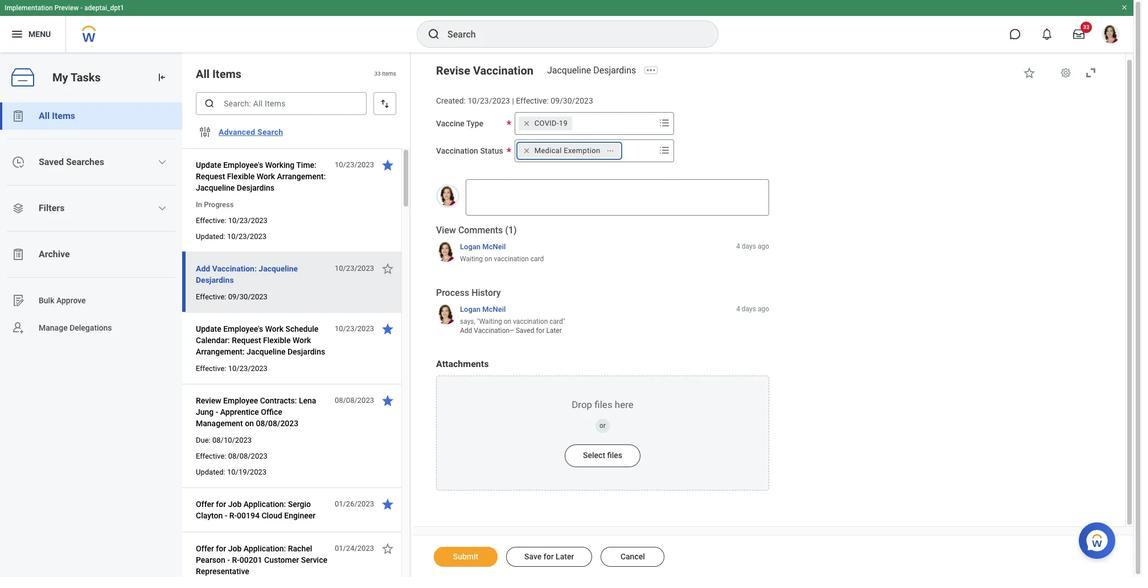 Task type: locate. For each thing, give the bounding box(es) containing it.
status
[[480, 146, 503, 155]]

vaccination down vaccine type
[[436, 146, 478, 155]]

job inside offer for job application: rachel pearson ‎- r-00201 customer service representative
[[228, 544, 242, 553]]

0 vertical spatial -
[[80, 4, 83, 12]]

for right save
[[544, 552, 554, 561]]

2 application: from the top
[[244, 544, 286, 553]]

0 vertical spatial arrangement:
[[277, 172, 326, 181]]

33 inside item list element
[[374, 71, 381, 77]]

1 vertical spatial job
[[228, 544, 242, 553]]

clock check image
[[11, 155, 25, 169]]

1 horizontal spatial search image
[[427, 27, 441, 41]]

- up management
[[216, 408, 218, 417]]

item list element
[[182, 52, 411, 577]]

vaccine
[[436, 119, 464, 128]]

star image for offer for job application: sergio clayton ‎- r-00194 cloud engineer
[[381, 498, 395, 511]]

0 vertical spatial later
[[546, 327, 562, 335]]

2 chevron down image from the top
[[158, 204, 167, 213]]

flexible inside update employee's work schedule calendar: request flexible work arrangement: jacqueline desjardins
[[263, 336, 291, 345]]

0 vertical spatial chevron down image
[[158, 158, 167, 167]]

0 vertical spatial work
[[257, 172, 275, 181]]

advanced
[[219, 128, 255, 137]]

items inside item list element
[[212, 67, 241, 81]]

logan mcneil button up waiting at the left of the page
[[460, 242, 506, 252]]

logan mcneil up the "waiting
[[460, 305, 506, 314]]

offer inside offer for job application: sergio clayton ‎- r-00194 cloud engineer
[[196, 500, 214, 509]]

0 horizontal spatial 33
[[374, 71, 381, 77]]

employee's down advanced
[[223, 161, 263, 170]]

2 vertical spatial star image
[[381, 542, 395, 556]]

0 vertical spatial 4 days ago
[[736, 243, 769, 251]]

vaccination down the "waiting
[[474, 327, 510, 335]]

1 horizontal spatial saved
[[516, 327, 534, 335]]

employee's inside update employee's working time: request flexible work arrangement: jacqueline desjardins
[[223, 161, 263, 170]]

1 update from the top
[[196, 161, 221, 170]]

add
[[196, 264, 210, 273], [460, 327, 472, 335]]

search image up 'configure' icon
[[204, 98, 215, 109]]

arrangement: inside update employee's working time: request flexible work arrangement: jacqueline desjardins
[[277, 172, 326, 181]]

1 offer from the top
[[196, 500, 214, 509]]

2 star image from the top
[[381, 498, 395, 511]]

searches
[[66, 157, 104, 167]]

effective: down vaccination:
[[196, 293, 226, 301]]

job inside offer for job application: sergio clayton ‎- r-00194 cloud engineer
[[228, 500, 242, 509]]

1 vertical spatial prompts image
[[657, 143, 671, 157]]

1 vertical spatial search image
[[204, 98, 215, 109]]

saved right –
[[516, 327, 534, 335]]

list
[[0, 102, 182, 342]]

close environment banner image
[[1121, 4, 1128, 11]]

mcneil for comments
[[482, 243, 506, 251]]

implementation preview -   adeptai_dpt1
[[5, 4, 124, 12]]

0 vertical spatial updated:
[[196, 232, 225, 241]]

list containing all items
[[0, 102, 182, 342]]

1 horizontal spatial items
[[212, 67, 241, 81]]

application: up the "cloud"
[[244, 500, 286, 509]]

cloud
[[262, 511, 282, 520]]

0 horizontal spatial search image
[[204, 98, 215, 109]]

–
[[510, 327, 514, 335]]

card"
[[550, 317, 565, 325]]

star image
[[381, 394, 395, 408], [381, 498, 395, 511], [381, 542, 395, 556]]

2 x small image from the top
[[521, 145, 532, 156]]

1 horizontal spatial all items
[[196, 67, 241, 81]]

0 vertical spatial days
[[742, 243, 756, 251]]

0 vertical spatial saved
[[39, 157, 64, 167]]

1 vertical spatial arrangement:
[[196, 347, 245, 356]]

add left vaccination:
[[196, 264, 210, 273]]

delegations
[[70, 323, 112, 332]]

work down the "schedule"
[[293, 336, 311, 345]]

00201
[[240, 556, 262, 565]]

1 vertical spatial days
[[742, 305, 756, 313]]

saved right clock check image
[[39, 157, 64, 167]]

1 vertical spatial 09/30/2023
[[228, 293, 267, 301]]

3 star image from the top
[[381, 542, 395, 556]]

job up 00194
[[228, 500, 242, 509]]

x small image for type
[[521, 118, 532, 129]]

08/08/2023
[[335, 396, 374, 405], [256, 419, 298, 428], [228, 452, 267, 461]]

search
[[257, 128, 283, 137]]

schedule
[[285, 325, 318, 334]]

1 prompts image from the top
[[657, 116, 671, 130]]

covid-19 element
[[534, 118, 568, 129]]

2 job from the top
[[228, 544, 242, 553]]

application: inside offer for job application: rachel pearson ‎- r-00201 customer service representative
[[244, 544, 286, 553]]

1 vertical spatial logan mcneil button
[[460, 305, 506, 315]]

1 horizontal spatial request
[[232, 336, 261, 345]]

mcneil up the "waiting
[[482, 305, 506, 314]]

offer for job application: rachel pearson ‎- r-00201 customer service representative
[[196, 544, 327, 576]]

0 horizontal spatial all
[[39, 110, 50, 121]]

star image for add vaccination: jacqueline desjardins
[[381, 262, 395, 276]]

1 4 days ago from the top
[[736, 243, 769, 251]]

in progress
[[196, 200, 234, 209]]

1 updated: from the top
[[196, 232, 225, 241]]

0 horizontal spatial all items
[[39, 110, 75, 121]]

0 horizontal spatial items
[[52, 110, 75, 121]]

- right preview
[[80, 4, 83, 12]]

update inside update employee's work schedule calendar: request flexible work arrangement: jacqueline desjardins
[[196, 325, 221, 334]]

effective: down due:
[[196, 452, 226, 461]]

vaccination status
[[436, 146, 503, 155]]

update employee's working time: request flexible work arrangement: jacqueline desjardins button
[[196, 158, 328, 195]]

2 update from the top
[[196, 325, 221, 334]]

33 left profile logan mcneil icon
[[1083, 24, 1090, 30]]

offer up clayton
[[196, 500, 214, 509]]

jacqueline up in progress
[[196, 183, 235, 192]]

1 vertical spatial saved
[[516, 327, 534, 335]]

vaccination up |
[[473, 64, 533, 77]]

1 ago from the top
[[758, 243, 769, 251]]

1 vertical spatial all items
[[39, 110, 75, 121]]

0 horizontal spatial flexible
[[227, 172, 255, 181]]

0 vertical spatial offer
[[196, 500, 214, 509]]

4
[[736, 243, 740, 251], [736, 305, 740, 313]]

saved inside dropdown button
[[39, 157, 64, 167]]

flexible up progress
[[227, 172, 255, 181]]

employee's up calendar:
[[223, 325, 263, 334]]

flexible inside update employee's working time: request flexible work arrangement: jacqueline desjardins
[[227, 172, 255, 181]]

0 horizontal spatial request
[[196, 172, 225, 181]]

1 vertical spatial 4
[[736, 305, 740, 313]]

job up 00201
[[228, 544, 242, 553]]

0 vertical spatial r-
[[229, 511, 237, 520]]

1 vertical spatial 33
[[374, 71, 381, 77]]

update down 'configure' icon
[[196, 161, 221, 170]]

process history
[[436, 287, 501, 298]]

0 horizontal spatial -
[[80, 4, 83, 12]]

vaccination
[[473, 64, 533, 77], [436, 146, 478, 155], [474, 327, 510, 335]]

effective: 10/23/2023 up 'updated: 10/23/2023'
[[196, 216, 267, 225]]

1 horizontal spatial add
[[460, 327, 472, 335]]

items
[[212, 67, 241, 81], [52, 110, 75, 121]]

due: 08/10/2023
[[196, 436, 252, 445]]

employee's photo (logan mcneil) image
[[436, 185, 459, 208]]

submit
[[453, 552, 478, 561]]

request right calendar:
[[232, 336, 261, 345]]

application: up 00201
[[244, 544, 286, 553]]

-
[[80, 4, 83, 12], [216, 408, 218, 417]]

effective: right |
[[516, 96, 549, 105]]

01/24/2023
[[335, 544, 374, 553]]

in
[[196, 200, 202, 209]]

job for 00201
[[228, 544, 242, 553]]

approve
[[56, 296, 86, 305]]

33 items
[[374, 71, 396, 77]]

2 vertical spatial 08/08/2023
[[228, 452, 267, 461]]

4 inside process history region
[[736, 305, 740, 313]]

0 horizontal spatial 09/30/2023
[[228, 293, 267, 301]]

2 logan mcneil button from the top
[[460, 305, 506, 315]]

search image up revise
[[427, 27, 441, 41]]

review
[[196, 396, 221, 405]]

x small image left covid-
[[521, 118, 532, 129]]

logan for comments
[[460, 243, 481, 251]]

pearson
[[196, 556, 225, 565]]

1 vertical spatial 08/08/2023
[[256, 419, 298, 428]]

save for later
[[524, 552, 574, 561]]

work left the "schedule"
[[265, 325, 284, 334]]

due:
[[196, 436, 210, 445]]

1 vertical spatial on
[[504, 317, 511, 325]]

logan inside process history region
[[460, 305, 481, 314]]

0 vertical spatial employee's
[[223, 161, 263, 170]]

2 prompts image from the top
[[657, 143, 671, 157]]

1 chevron down image from the top
[[158, 158, 167, 167]]

logan mcneil inside process history region
[[460, 305, 506, 314]]

desjardins down the working
[[237, 183, 274, 192]]

mcneil inside process history region
[[482, 305, 506, 314]]

0 vertical spatial items
[[212, 67, 241, 81]]

‎- inside offer for job application: rachel pearson ‎- r-00201 customer service representative
[[227, 556, 230, 565]]

1 vertical spatial add
[[460, 327, 472, 335]]

update up calendar:
[[196, 325, 221, 334]]

desjardins down search workday search box
[[593, 65, 636, 76]]

1 horizontal spatial 33
[[1083, 24, 1090, 30]]

application: inside offer for job application: sergio clayton ‎- r-00194 cloud engineer
[[244, 500, 286, 509]]

ago for process history
[[758, 305, 769, 313]]

bulk
[[39, 296, 54, 305]]

days inside process history region
[[742, 305, 756, 313]]

add inside add vaccination: jacqueline desjardins
[[196, 264, 210, 273]]

search image
[[427, 27, 441, 41], [204, 98, 215, 109]]

clipboard image
[[11, 109, 25, 123]]

vaccination left card
[[494, 255, 529, 263]]

arrangement: down calendar:
[[196, 347, 245, 356]]

medical
[[534, 146, 562, 155]]

- inside menu banner
[[80, 4, 83, 12]]

2 4 from the top
[[736, 305, 740, 313]]

1 vertical spatial -
[[216, 408, 218, 417]]

1 logan mcneil button from the top
[[460, 242, 506, 252]]

1 vertical spatial ‎-
[[227, 556, 230, 565]]

saved inside says, "waiting on vaccination card" add vaccination – saved for later
[[516, 327, 534, 335]]

prompts image for vaccine type
[[657, 116, 671, 130]]

view
[[436, 225, 456, 236]]

later right save
[[556, 552, 574, 561]]

r- up representative
[[232, 556, 240, 565]]

vaccination up –
[[513, 317, 548, 325]]

0 vertical spatial logan mcneil
[[460, 243, 506, 251]]

offer inside offer for job application: rachel pearson ‎- r-00201 customer service representative
[[196, 544, 214, 553]]

2 effective: 10/23/2023 from the top
[[196, 364, 267, 373]]

logan up waiting at the left of the page
[[460, 243, 481, 251]]

1 vertical spatial chevron down image
[[158, 204, 167, 213]]

‎- for pearson
[[227, 556, 230, 565]]

jacqueline down the "schedule"
[[247, 347, 285, 356]]

2 ago from the top
[[758, 305, 769, 313]]

1 vertical spatial later
[[556, 552, 574, 561]]

1 vertical spatial update
[[196, 325, 221, 334]]

desjardins down vaccination:
[[196, 276, 234, 285]]

2 employee's from the top
[[223, 325, 263, 334]]

for inside offer for job application: rachel pearson ‎- r-00201 customer service representative
[[216, 544, 226, 553]]

1 x small image from the top
[[521, 118, 532, 129]]

for
[[536, 327, 545, 335], [216, 500, 226, 509], [216, 544, 226, 553], [544, 552, 554, 561]]

r- inside offer for job application: sergio clayton ‎- r-00194 cloud engineer
[[229, 511, 237, 520]]

days for view comments (1)
[[742, 243, 756, 251]]

profile logan mcneil image
[[1102, 25, 1120, 46]]

prompts image
[[657, 116, 671, 130], [657, 143, 671, 157]]

2 vertical spatial work
[[293, 336, 311, 345]]

0 vertical spatial prompts image
[[657, 116, 671, 130]]

0 horizontal spatial add
[[196, 264, 210, 273]]

offer up pearson on the bottom of page
[[196, 544, 214, 553]]

effective: down in progress
[[196, 216, 226, 225]]

chevron down image inside filters dropdown button
[[158, 204, 167, 213]]

09/30/2023 up 19
[[551, 96, 593, 105]]

fullscreen image
[[1084, 66, 1098, 80]]

my tasks
[[52, 70, 101, 84]]

arrangement:
[[277, 172, 326, 181], [196, 347, 245, 356]]

items
[[382, 71, 396, 77]]

1 vertical spatial flexible
[[263, 336, 291, 345]]

2 offer from the top
[[196, 544, 214, 553]]

1 vertical spatial logan
[[460, 305, 481, 314]]

0 vertical spatial star image
[[381, 394, 395, 408]]

ago inside process history region
[[758, 305, 769, 313]]

0 vertical spatial flexible
[[227, 172, 255, 181]]

jacqueline desjardins element
[[547, 65, 643, 76]]

33 left items
[[374, 71, 381, 77]]

0 vertical spatial request
[[196, 172, 225, 181]]

job for 00194
[[228, 500, 242, 509]]

star image for offer for job application: rachel pearson ‎- r-00201 customer service representative
[[381, 542, 395, 556]]

employee's for flexible
[[223, 161, 263, 170]]

‎- inside offer for job application: sergio clayton ‎- r-00194 cloud engineer
[[225, 511, 227, 520]]

1 4 from the top
[[736, 243, 740, 251]]

application: for customer
[[244, 544, 286, 553]]

1 vertical spatial r-
[[232, 556, 240, 565]]

on down the "apprentice"
[[245, 419, 254, 428]]

effective: 10/23/2023
[[196, 216, 267, 225], [196, 364, 267, 373]]

r- for 00194
[[229, 511, 237, 520]]

logan up 'says,'
[[460, 305, 481, 314]]

updated: down in progress
[[196, 232, 225, 241]]

offer for offer for job application: sergio clayton ‎- r-00194 cloud engineer
[[196, 500, 214, 509]]

0 vertical spatial vaccination
[[494, 255, 529, 263]]

33 button
[[1066, 22, 1092, 47]]

gear image
[[1060, 67, 1071, 79]]

on up –
[[504, 317, 511, 325]]

1 application: from the top
[[244, 500, 286, 509]]

vaccination inside says, "waiting on vaccination card" add vaccination – saved for later
[[513, 317, 548, 325]]

1 vertical spatial mcneil
[[482, 305, 506, 314]]

1 horizontal spatial flexible
[[263, 336, 291, 345]]

prompts image for vaccination status
[[657, 143, 671, 157]]

- inside review employee contracts: lena jung - apprentice office management on 08/08/2023
[[216, 408, 218, 417]]

1 vertical spatial offer
[[196, 544, 214, 553]]

r- right clayton
[[229, 511, 237, 520]]

0 vertical spatial job
[[228, 500, 242, 509]]

1 vertical spatial updated:
[[196, 468, 225, 477]]

1 days from the top
[[742, 243, 756, 251]]

arrangement: down time:
[[277, 172, 326, 181]]

08/08/2023 up 10/19/2023
[[228, 452, 267, 461]]

2 vertical spatial on
[[245, 419, 254, 428]]

request inside update employee's work schedule calendar: request flexible work arrangement: jacqueline desjardins
[[232, 336, 261, 345]]

4 days ago inside process history region
[[736, 305, 769, 313]]

1 vertical spatial application:
[[244, 544, 286, 553]]

2 horizontal spatial on
[[504, 317, 511, 325]]

1 horizontal spatial all
[[196, 67, 210, 81]]

rename image
[[11, 294, 25, 307]]

2 4 days ago from the top
[[736, 305, 769, 313]]

vaccination inside says, "waiting on vaccination card" add vaccination – saved for later
[[474, 327, 510, 335]]

4 for view comments (1)
[[736, 243, 740, 251]]

logan mcneil up waiting at the left of the page
[[460, 243, 506, 251]]

logan mcneil button inside process history region
[[460, 305, 506, 315]]

0 vertical spatial ‎-
[[225, 511, 227, 520]]

jacqueline inside add vaccination: jacqueline desjardins
[[259, 264, 298, 273]]

request inside update employee's working time: request flexible work arrangement: jacqueline desjardins
[[196, 172, 225, 181]]

0 horizontal spatial saved
[[39, 157, 64, 167]]

2 vertical spatial vaccination
[[474, 327, 510, 335]]

job
[[228, 500, 242, 509], [228, 544, 242, 553]]

revise
[[436, 64, 470, 77]]

1 mcneil from the top
[[482, 243, 506, 251]]

notifications large image
[[1041, 28, 1053, 40]]

0 vertical spatial ago
[[758, 243, 769, 251]]

filters
[[39, 203, 65, 213]]

2 days from the top
[[742, 305, 756, 313]]

|
[[512, 96, 514, 105]]

1 logan mcneil from the top
[[460, 243, 506, 251]]

for inside offer for job application: sergio clayton ‎- r-00194 cloud engineer
[[216, 500, 226, 509]]

all right clipboard icon
[[39, 110, 50, 121]]

2 logan mcneil from the top
[[460, 305, 506, 314]]

jacqueline right vaccination:
[[259, 264, 298, 273]]

1 horizontal spatial 09/30/2023
[[551, 96, 593, 105]]

calendar:
[[196, 336, 230, 345]]

jacqueline desjardins
[[547, 65, 636, 76]]

flexible down the "schedule"
[[263, 336, 291, 345]]

on right waiting at the left of the page
[[485, 255, 492, 263]]

19
[[559, 119, 568, 127]]

select files button
[[565, 445, 640, 467]]

‎- right clayton
[[225, 511, 227, 520]]

0 vertical spatial 33
[[1083, 24, 1090, 30]]

08/08/2023 right lena
[[335, 396, 374, 405]]

x small image
[[521, 118, 532, 129], [521, 145, 532, 156]]

saved searches
[[39, 157, 104, 167]]

2 logan from the top
[[460, 305, 481, 314]]

all right transformation import image
[[196, 67, 210, 81]]

0 vertical spatial mcneil
[[482, 243, 506, 251]]

0 vertical spatial effective: 10/23/2023
[[196, 216, 267, 225]]

later
[[546, 327, 562, 335], [556, 552, 574, 561]]

1 vertical spatial employee's
[[223, 325, 263, 334]]

1 vertical spatial x small image
[[521, 145, 532, 156]]

offer
[[196, 500, 214, 509], [196, 544, 214, 553]]

chevron down image inside saved searches dropdown button
[[158, 158, 167, 167]]

33 inside "button"
[[1083, 24, 1090, 30]]

09/30/2023 down add vaccination: jacqueline desjardins
[[228, 293, 267, 301]]

Search Workday  search field
[[447, 22, 695, 47]]

later down card"
[[546, 327, 562, 335]]

1 horizontal spatial on
[[485, 255, 492, 263]]

logan
[[460, 243, 481, 251], [460, 305, 481, 314]]

(1)
[[505, 225, 517, 236]]

files
[[607, 451, 622, 460]]

update employee's working time: request flexible work arrangement: jacqueline desjardins
[[196, 161, 326, 192]]

x small image inside 'covid-19, press delete to clear value.' option
[[521, 118, 532, 129]]

0 vertical spatial 4
[[736, 243, 740, 251]]

update inside update employee's working time: request flexible work arrangement: jacqueline desjardins
[[196, 161, 221, 170]]

0 vertical spatial application:
[[244, 500, 286, 509]]

saved
[[39, 157, 64, 167], [516, 327, 534, 335]]

1 job from the top
[[228, 500, 242, 509]]

‎- up representative
[[227, 556, 230, 565]]

exemption
[[564, 146, 600, 155]]

service
[[301, 556, 327, 565]]

4 days ago
[[736, 243, 769, 251], [736, 305, 769, 313]]

chevron down image
[[158, 158, 167, 167], [158, 204, 167, 213]]

1 vertical spatial 4 days ago
[[736, 305, 769, 313]]

None text field
[[466, 179, 769, 216]]

effective: 10/23/2023 up employee
[[196, 364, 267, 373]]

updated: down effective: 08/08/2023
[[196, 468, 225, 477]]

star image
[[1022, 66, 1036, 80], [381, 158, 395, 172], [381, 262, 395, 276], [381, 322, 395, 336]]

08/08/2023 down the office
[[256, 419, 298, 428]]

0 horizontal spatial on
[[245, 419, 254, 428]]

arrangement: inside update employee's work schedule calendar: request flexible work arrangement: jacqueline desjardins
[[196, 347, 245, 356]]

1 vertical spatial star image
[[381, 498, 395, 511]]

0 vertical spatial add
[[196, 264, 210, 273]]

all items
[[196, 67, 241, 81], [39, 110, 75, 121]]

1 vertical spatial vaccination
[[513, 317, 548, 325]]

1 vertical spatial items
[[52, 110, 75, 121]]

attachments region
[[436, 359, 769, 491]]

advanced search
[[219, 128, 283, 137]]

1 vertical spatial effective: 10/23/2023
[[196, 364, 267, 373]]

add down 'says,'
[[460, 327, 472, 335]]

all items button
[[0, 102, 182, 130]]

flexible
[[227, 172, 255, 181], [263, 336, 291, 345]]

for up pearson on the bottom of page
[[216, 544, 226, 553]]

desjardins down the "schedule"
[[287, 347, 325, 356]]

x small image left medical at top
[[521, 145, 532, 156]]

request
[[196, 172, 225, 181], [232, 336, 261, 345]]

for up clayton
[[216, 500, 226, 509]]

logan mcneil button up the "waiting
[[460, 305, 506, 315]]

0 vertical spatial x small image
[[521, 118, 532, 129]]

manage
[[39, 323, 68, 332]]

r- inside offer for job application: rachel pearson ‎- r-00201 customer service representative
[[232, 556, 240, 565]]

2 mcneil from the top
[[482, 305, 506, 314]]

for inside 'button'
[[544, 552, 554, 561]]

medical exemption, press delete to clear value. option
[[518, 144, 620, 158]]

1 logan from the top
[[460, 243, 481, 251]]

1 vertical spatial logan mcneil
[[460, 305, 506, 314]]

desjardins inside add vaccination: jacqueline desjardins
[[196, 276, 234, 285]]

1 employee's from the top
[[223, 161, 263, 170]]

for right –
[[536, 327, 545, 335]]

offer for job application: rachel pearson ‎- r-00201 customer service representative button
[[196, 542, 328, 577]]

my tasks element
[[0, 52, 182, 577]]

waiting on vaccination card
[[460, 255, 544, 263]]

1 horizontal spatial -
[[216, 408, 218, 417]]

request up in progress
[[196, 172, 225, 181]]

employee's inside update employee's work schedule calendar: request flexible work arrangement: jacqueline desjardins
[[223, 325, 263, 334]]

ago for view comments (1)
[[758, 243, 769, 251]]

2 updated: from the top
[[196, 468, 225, 477]]

work down the working
[[257, 172, 275, 181]]

mcneil up waiting on vaccination card
[[482, 243, 506, 251]]



Task type: describe. For each thing, give the bounding box(es) containing it.
or
[[599, 422, 606, 430]]

review employee contracts: lena jung - apprentice office management on 08/08/2023 button
[[196, 394, 328, 430]]

08/08/2023 inside review employee contracts: lena jung - apprentice office management on 08/08/2023
[[256, 419, 298, 428]]

archive
[[39, 249, 70, 260]]

logan mcneil button for comments
[[460, 242, 506, 252]]

effective: 09/30/2023
[[196, 293, 267, 301]]

updated: for update employee's working time: request flexible work arrangement: jacqueline desjardins
[[196, 232, 225, 241]]

management
[[196, 419, 243, 428]]

filters button
[[0, 195, 182, 222]]

clayton
[[196, 511, 223, 520]]

all inside button
[[39, 110, 50, 121]]

user plus image
[[11, 321, 25, 335]]

add vaccination: jacqueline desjardins button
[[196, 262, 328, 287]]

medical exemption
[[534, 146, 600, 155]]

0 vertical spatial on
[[485, 255, 492, 263]]

update employee's work schedule calendar: request flexible work arrangement: jacqueline desjardins
[[196, 325, 325, 356]]

Search: All Items text field
[[196, 92, 367, 115]]

menu banner
[[0, 0, 1134, 52]]

perspective image
[[11, 202, 25, 215]]

chevron down image for saved searches
[[158, 158, 167, 167]]

4 days ago for process history
[[736, 305, 769, 313]]

updated: 10/23/2023
[[196, 232, 266, 241]]

desjardins inside update employee's working time: request flexible work arrangement: jacqueline desjardins
[[237, 183, 274, 192]]

update for update employee's working time: request flexible work arrangement: jacqueline desjardins
[[196, 161, 221, 170]]

covid-19, press delete to clear value. option
[[518, 117, 572, 130]]

chevron down image for filters
[[158, 204, 167, 213]]

cancel
[[620, 552, 645, 561]]

on inside says, "waiting on vaccination card" add vaccination – saved for later
[[504, 317, 511, 325]]

created: 10/23/2023 | effective: 09/30/2023
[[436, 96, 593, 105]]

later inside says, "waiting on vaccination card" add vaccination – saved for later
[[546, 327, 562, 335]]

"waiting
[[477, 317, 502, 325]]

my
[[52, 70, 68, 84]]

related actions image
[[607, 147, 615, 155]]

select
[[583, 451, 605, 460]]

application: for cloud
[[244, 500, 286, 509]]

saved searches button
[[0, 149, 182, 176]]

effective: down calendar:
[[196, 364, 226, 373]]

desjardins inside update employee's work schedule calendar: request flexible work arrangement: jacqueline desjardins
[[287, 347, 325, 356]]

all items inside item list element
[[196, 67, 241, 81]]

for for offer for job application: sergio clayton ‎- r-00194 cloud engineer
[[216, 500, 226, 509]]

1 vertical spatial vaccination
[[436, 146, 478, 155]]

offer for job application: sergio clayton ‎- r-00194 cloud engineer
[[196, 500, 316, 520]]

covid-
[[534, 119, 559, 127]]

logan mcneil for comments
[[460, 243, 506, 251]]

logan mcneil button for history
[[460, 305, 506, 315]]

offer for job application: sergio clayton ‎- r-00194 cloud engineer button
[[196, 498, 328, 523]]

transformation import image
[[156, 72, 167, 83]]

created:
[[436, 96, 466, 105]]

0 vertical spatial 09/30/2023
[[551, 96, 593, 105]]

save for later button
[[506, 547, 592, 567]]

bulk approve
[[39, 296, 86, 305]]

logan mcneil for history
[[460, 305, 506, 314]]

later inside 'button'
[[556, 552, 574, 561]]

work inside update employee's working time: request flexible work arrangement: jacqueline desjardins
[[257, 172, 275, 181]]

1 star image from the top
[[381, 394, 395, 408]]

sort image
[[379, 98, 391, 109]]

tasks
[[71, 70, 101, 84]]

updated: 10/19/2023
[[196, 468, 266, 477]]

engineer
[[284, 511, 316, 520]]

for for save for later
[[544, 552, 554, 561]]

jacqueline inside update employee's work schedule calendar: request flexible work arrangement: jacqueline desjardins
[[247, 347, 285, 356]]

star image for update employee's work schedule calendar: request flexible work arrangement: jacqueline desjardins
[[381, 322, 395, 336]]

process history region
[[436, 287, 769, 339]]

contracts:
[[260, 396, 297, 405]]

jacqueline down search workday search box
[[547, 65, 591, 76]]

10/19/2023
[[227, 468, 266, 477]]

cancel button
[[601, 547, 665, 567]]

all inside item list element
[[196, 67, 210, 81]]

employee
[[223, 396, 258, 405]]

select files
[[583, 451, 622, 460]]

jacqueline inside update employee's working time: request flexible work arrangement: jacqueline desjardins
[[196, 183, 235, 192]]

33 for 33 items
[[374, 71, 381, 77]]

lena
[[299, 396, 316, 405]]

add vaccination: jacqueline desjardins
[[196, 264, 298, 285]]

comments
[[458, 225, 503, 236]]

vaccine type
[[436, 119, 483, 128]]

offer for offer for job application: rachel pearson ‎- r-00201 customer service representative
[[196, 544, 214, 553]]

updated: for review employee contracts: lena jung - apprentice office management on 08/08/2023
[[196, 468, 225, 477]]

process
[[436, 287, 469, 298]]

preview
[[54, 4, 79, 12]]

attachments
[[436, 359, 489, 369]]

jung
[[196, 408, 214, 417]]

1 effective: 10/23/2023 from the top
[[196, 216, 267, 225]]

configure image
[[198, 125, 212, 139]]

says, "waiting on vaccination card" add vaccination – saved for later
[[460, 317, 565, 335]]

r- for 00201
[[232, 556, 240, 565]]

09/30/2023 inside item list element
[[228, 293, 267, 301]]

inbox large image
[[1073, 28, 1085, 40]]

menu button
[[0, 16, 66, 52]]

waiting
[[460, 255, 483, 263]]

4 days ago for view comments (1)
[[736, 243, 769, 251]]

submit button
[[434, 547, 498, 567]]

08/10/2023
[[212, 436, 252, 445]]

progress
[[204, 200, 234, 209]]

type
[[466, 119, 483, 128]]

0 vertical spatial 08/08/2023
[[335, 396, 374, 405]]

save
[[524, 552, 542, 561]]

working
[[265, 161, 294, 170]]

logan for history
[[460, 305, 481, 314]]

effective: 08/08/2023
[[196, 452, 267, 461]]

33 for 33
[[1083, 24, 1090, 30]]

says,
[[460, 317, 475, 325]]

action bar region
[[411, 536, 1134, 577]]

sergio
[[288, 500, 311, 509]]

apprentice
[[220, 408, 259, 417]]

justify image
[[10, 27, 24, 41]]

representative
[[196, 567, 249, 576]]

menu
[[28, 29, 51, 38]]

adeptai_dpt1
[[84, 4, 124, 12]]

items inside button
[[52, 110, 75, 121]]

vaccination:
[[212, 264, 257, 273]]

1 vertical spatial work
[[265, 325, 284, 334]]

mcneil for history
[[482, 305, 506, 314]]

time:
[[296, 161, 316, 170]]

all items inside button
[[39, 110, 75, 121]]

manage delegations link
[[0, 314, 182, 342]]

medical exemption element
[[534, 146, 600, 156]]

update for update employee's work schedule calendar: request flexible work arrangement: jacqueline desjardins
[[196, 325, 221, 334]]

card
[[530, 255, 544, 263]]

office
[[261, 408, 282, 417]]

‎- for clayton
[[225, 511, 227, 520]]

view comments (1)
[[436, 225, 517, 236]]

star image for update employee's working time: request flexible work arrangement: jacqueline desjardins
[[381, 158, 395, 172]]

add inside says, "waiting on vaccination card" add vaccination – saved for later
[[460, 327, 472, 335]]

clipboard image
[[11, 248, 25, 261]]

for inside says, "waiting on vaccination card" add vaccination – saved for later
[[536, 327, 545, 335]]

0 vertical spatial search image
[[427, 27, 441, 41]]

00194
[[237, 511, 260, 520]]

0 vertical spatial vaccination
[[473, 64, 533, 77]]

bulk approve link
[[0, 287, 182, 314]]

covid-19
[[534, 119, 568, 127]]

manage delegations
[[39, 323, 112, 332]]

on inside review employee contracts: lena jung - apprentice office management on 08/08/2023
[[245, 419, 254, 428]]

for for offer for job application: rachel pearson ‎- r-00201 customer service representative
[[216, 544, 226, 553]]

rachel
[[288, 544, 312, 553]]

01/26/2023
[[335, 500, 374, 508]]

x small image for status
[[521, 145, 532, 156]]

employee's for request
[[223, 325, 263, 334]]

days for process history
[[742, 305, 756, 313]]

4 for process history
[[736, 305, 740, 313]]



Task type: vqa. For each thing, say whether or not it's contained in the screenshot.
Select to filter grid data image
no



